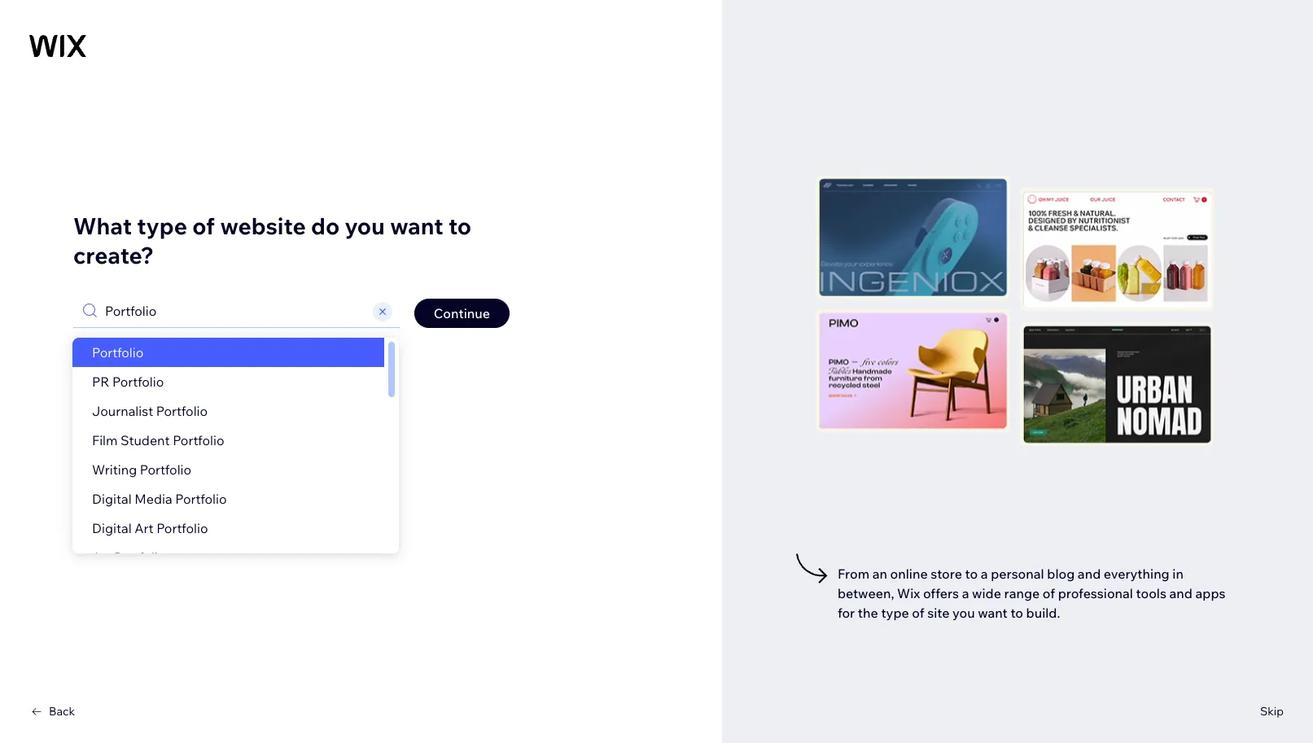Task type: locate. For each thing, give the bounding box(es) containing it.
portfolio up pr portfolio
[[92, 344, 144, 360]]

type up create?
[[137, 211, 187, 240]]

want inside "what type of website do you want to create?"
[[390, 211, 443, 240]]

continue
[[434, 305, 490, 321]]

0 vertical spatial digital
[[92, 491, 132, 507]]

0 vertical spatial and
[[1078, 566, 1101, 582]]

to
[[449, 211, 472, 240], [965, 566, 978, 582], [1011, 605, 1024, 621]]

art down digital art portfolio
[[92, 549, 111, 566]]

portfolio option
[[72, 338, 384, 367]]

1 horizontal spatial a
[[981, 566, 988, 582]]

1 vertical spatial to
[[965, 566, 978, 582]]

media
[[135, 491, 172, 507]]

list box
[[72, 338, 399, 572]]

0 horizontal spatial of
[[192, 211, 215, 240]]

want inside from an online store to a personal blog and everything in between, wix offers a wide range of professional tools and apps for the type of site you want to build.
[[978, 605, 1008, 621]]

between,
[[838, 585, 894, 601]]

and
[[1078, 566, 1101, 582], [1170, 585, 1193, 601]]

type
[[137, 211, 187, 240], [881, 605, 909, 621]]

and up the professional
[[1078, 566, 1101, 582]]

2 horizontal spatial to
[[1011, 605, 1024, 621]]

0 vertical spatial you
[[345, 211, 385, 240]]

0 vertical spatial to
[[449, 211, 472, 240]]

1 vertical spatial of
[[1043, 585, 1055, 601]]

0 horizontal spatial want
[[390, 211, 443, 240]]

of
[[192, 211, 215, 240], [1043, 585, 1055, 601], [912, 605, 925, 621]]

film
[[92, 432, 118, 448]]

an
[[873, 566, 888, 582]]

digital down writing
[[92, 491, 132, 507]]

tools
[[1136, 585, 1167, 601]]

digital for digital art portfolio
[[92, 520, 132, 536]]

you right site
[[953, 605, 975, 621]]

Search for your business or site type field
[[100, 294, 370, 327]]

type inside from an online store to a personal blog and everything in between, wix offers a wide range of professional tools and apps for the type of site you want to build.
[[881, 605, 909, 621]]

online
[[890, 566, 928, 582]]

1 horizontal spatial art
[[135, 520, 154, 536]]

back
[[49, 704, 75, 719]]

portfolio right student
[[173, 432, 224, 448]]

1 horizontal spatial type
[[881, 605, 909, 621]]

store
[[931, 566, 962, 582]]

a
[[981, 566, 988, 582], [962, 585, 969, 601]]

type inside "what type of website do you want to create?"
[[137, 211, 187, 240]]

0 vertical spatial art
[[135, 520, 154, 536]]

type down wix in the bottom of the page
[[881, 605, 909, 621]]

portfolio
[[92, 344, 144, 360], [112, 373, 164, 390], [156, 403, 208, 419], [173, 432, 224, 448], [140, 461, 191, 478], [175, 491, 227, 507], [156, 520, 208, 536], [114, 549, 166, 566]]

you right do
[[345, 211, 385, 240]]

portfolio right the media at the bottom left of the page
[[175, 491, 227, 507]]

1 vertical spatial want
[[978, 605, 1008, 621]]

art down the media at the bottom left of the page
[[135, 520, 154, 536]]

skip
[[1260, 704, 1284, 719]]

student
[[121, 432, 170, 448]]

a left wide on the right
[[962, 585, 969, 601]]

want
[[390, 211, 443, 240], [978, 605, 1008, 621]]

1 vertical spatial digital
[[92, 520, 132, 536]]

1 vertical spatial art
[[92, 549, 111, 566]]

2 vertical spatial of
[[912, 605, 925, 621]]

what type of website do you want to create?
[[73, 211, 472, 269]]

1 vertical spatial type
[[881, 605, 909, 621]]

portfolio up film student portfolio
[[156, 403, 208, 419]]

1 horizontal spatial you
[[953, 605, 975, 621]]

0 horizontal spatial you
[[345, 211, 385, 240]]

0 horizontal spatial type
[[137, 211, 187, 240]]

website
[[220, 211, 306, 240]]

you
[[345, 211, 385, 240], [953, 605, 975, 621]]

0 horizontal spatial a
[[962, 585, 969, 601]]

pr portfolio
[[92, 373, 164, 390]]

1 horizontal spatial and
[[1170, 585, 1193, 601]]

of left site
[[912, 605, 925, 621]]

of up build.
[[1043, 585, 1055, 601]]

list box containing portfolio
[[72, 338, 399, 572]]

2 digital from the top
[[92, 520, 132, 536]]

wide
[[972, 585, 1002, 601]]

digital
[[92, 491, 132, 507], [92, 520, 132, 536]]

art
[[135, 520, 154, 536], [92, 549, 111, 566]]

pr
[[92, 373, 109, 390]]

0 vertical spatial of
[[192, 211, 215, 240]]

0 vertical spatial type
[[137, 211, 187, 240]]

apps
[[1196, 585, 1226, 601]]

portfolio down digital art portfolio
[[114, 549, 166, 566]]

1 vertical spatial you
[[953, 605, 975, 621]]

you inside from an online store to a personal blog and everything in between, wix offers a wide range of professional tools and apps for the type of site you want to build.
[[953, 605, 975, 621]]

1 digital from the top
[[92, 491, 132, 507]]

1 horizontal spatial want
[[978, 605, 1008, 621]]

a up wide on the right
[[981, 566, 988, 582]]

1 horizontal spatial to
[[965, 566, 978, 582]]

journalist portfolio
[[92, 403, 208, 419]]

portfolio down digital media portfolio
[[156, 520, 208, 536]]

0 vertical spatial want
[[390, 211, 443, 240]]

portfolio inside option
[[92, 344, 144, 360]]

0 horizontal spatial to
[[449, 211, 472, 240]]

back button
[[29, 704, 75, 719]]

digital up art portfolio
[[92, 520, 132, 536]]

of left website
[[192, 211, 215, 240]]

and down in on the bottom right
[[1170, 585, 1193, 601]]

everything
[[1104, 566, 1170, 582]]

skip button
[[1260, 704, 1284, 719]]



Task type: vqa. For each thing, say whether or not it's contained in the screenshot.
Writing Portfolio in the bottom of the page
yes



Task type: describe. For each thing, give the bounding box(es) containing it.
1 vertical spatial and
[[1170, 585, 1193, 601]]

what
[[73, 211, 132, 240]]

0 vertical spatial a
[[981, 566, 988, 582]]

do
[[311, 211, 340, 240]]

build.
[[1026, 605, 1061, 621]]

portfolio up digital media portfolio
[[140, 461, 191, 478]]

the
[[858, 605, 878, 621]]

digital art portfolio
[[92, 520, 208, 536]]

for
[[838, 605, 855, 621]]

in
[[1173, 566, 1184, 582]]

to inside "what type of website do you want to create?"
[[449, 211, 472, 240]]

art portfolio
[[92, 549, 166, 566]]

2 vertical spatial to
[[1011, 605, 1024, 621]]

personal
[[991, 566, 1044, 582]]

range
[[1004, 585, 1040, 601]]

you inside "what type of website do you want to create?"
[[345, 211, 385, 240]]

writing portfolio
[[92, 461, 191, 478]]

1 horizontal spatial of
[[912, 605, 925, 621]]

film student portfolio
[[92, 432, 224, 448]]

wix
[[897, 585, 920, 601]]

2 horizontal spatial of
[[1043, 585, 1055, 601]]

site
[[928, 605, 950, 621]]

create?
[[73, 241, 154, 269]]

portfolio up journalist portfolio
[[112, 373, 164, 390]]

0 horizontal spatial art
[[92, 549, 111, 566]]

continue button
[[414, 298, 510, 328]]

0 horizontal spatial and
[[1078, 566, 1101, 582]]

writing
[[92, 461, 137, 478]]

digital for digital media portfolio
[[92, 491, 132, 507]]

offers
[[923, 585, 959, 601]]

of inside "what type of website do you want to create?"
[[192, 211, 215, 240]]

professional
[[1058, 585, 1133, 601]]

1 vertical spatial a
[[962, 585, 969, 601]]

from an online store to a personal blog and everything in between, wix offers a wide range of professional tools and apps for the type of site you want to build.
[[838, 566, 1226, 621]]

blog
[[1047, 566, 1075, 582]]

from
[[838, 566, 870, 582]]

digital media portfolio
[[92, 491, 227, 507]]

journalist
[[92, 403, 153, 419]]



